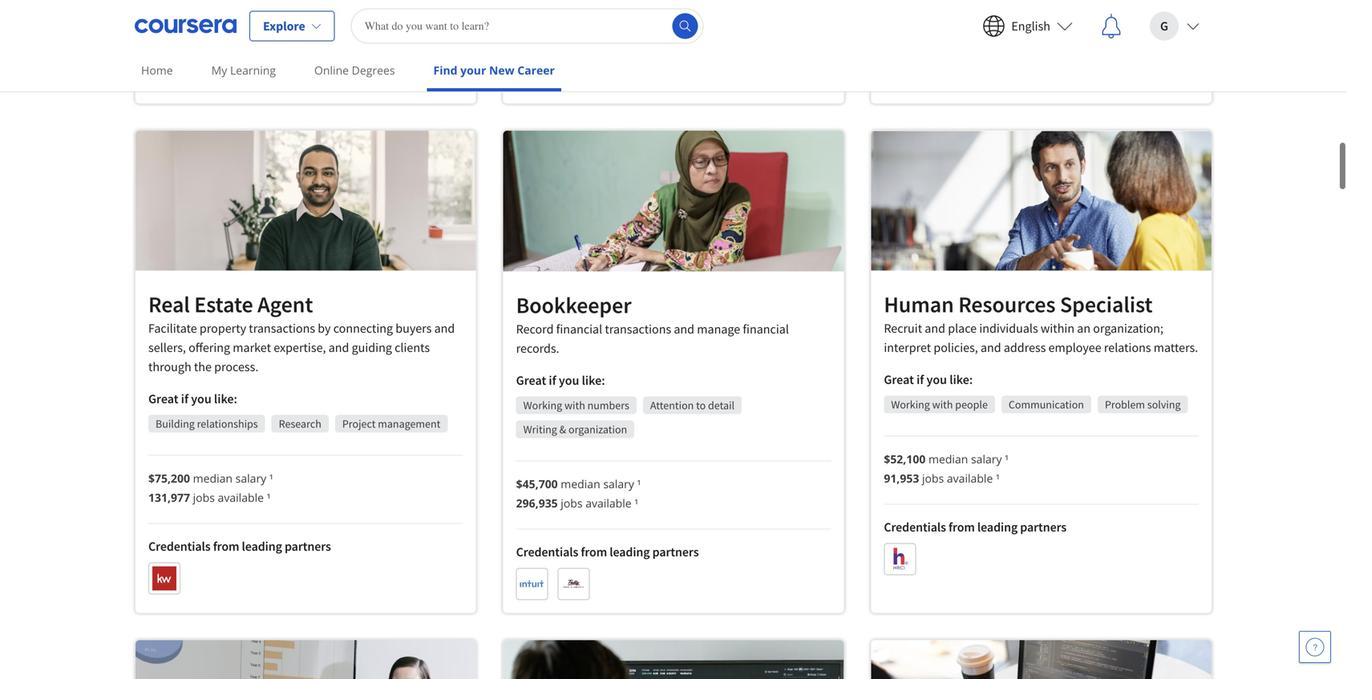 Task type: vqa. For each thing, say whether or not it's contained in the screenshot.
Communication,
no



Task type: describe. For each thing, give the bounding box(es) containing it.
you for record
[[559, 372, 579, 388]]

an
[[1078, 320, 1091, 336]]

if for resources
[[917, 372, 924, 388]]

2 credentials from leading partners button from the left
[[503, 0, 845, 104]]

median for record
[[561, 476, 601, 492]]

specialist
[[1060, 290, 1153, 318]]

address
[[1004, 340, 1046, 356]]

by
[[318, 320, 331, 336]]

people
[[956, 397, 988, 412]]

working for record
[[524, 398, 562, 413]]

1 financial from the left
[[556, 321, 603, 337]]

help center image
[[1306, 638, 1325, 657]]

matters.
[[1154, 340, 1199, 356]]

detail
[[708, 398, 735, 413]]

writing & organization
[[524, 422, 627, 437]]

and left place
[[925, 320, 946, 336]]

solving
[[1148, 397, 1181, 412]]

online degrees link
[[308, 52, 402, 88]]

jobs for estate
[[193, 490, 215, 505]]

manage
[[697, 321, 741, 337]]

$45,700
[[516, 476, 558, 492]]

like: for resources
[[950, 372, 973, 388]]

problem
[[1105, 397, 1146, 412]]

to
[[696, 398, 706, 413]]

human resources specialist recruit and place individuals within an organization; interpret policies, and address employee relations matters.
[[884, 290, 1199, 356]]

buyers
[[396, 320, 432, 336]]

numbers
[[588, 398, 630, 413]]

you for estate
[[191, 391, 212, 407]]

individuals
[[980, 320, 1039, 336]]

recruit
[[884, 320, 923, 336]]

bookkeeper
[[516, 291, 632, 319]]

3 credentials from leading partners button from the left
[[871, 0, 1213, 104]]

property
[[200, 320, 246, 336]]

available for resources
[[947, 471, 993, 486]]

working for resources
[[891, 397, 930, 412]]

$52,100 median salary ¹ 91,953 jobs available ¹
[[884, 451, 1009, 486]]

91,953
[[884, 471, 920, 486]]

my
[[212, 63, 227, 78]]

bookkeeper record financial transactions and manage financial records.
[[516, 291, 789, 356]]

agent
[[258, 290, 313, 318]]

and down 'individuals'
[[981, 340, 1002, 356]]

online
[[314, 63, 349, 78]]

you for resources
[[927, 372, 947, 388]]

real
[[148, 290, 190, 318]]

management
[[378, 417, 441, 431]]

explore
[[263, 18, 305, 34]]

home
[[141, 63, 173, 78]]

great if you like: for resources
[[884, 372, 973, 388]]

salary for resources
[[971, 451, 1002, 467]]

project management
[[342, 417, 441, 431]]

home link
[[135, 52, 179, 88]]

guiding
[[352, 340, 392, 356]]

learning
[[230, 63, 276, 78]]

your
[[461, 63, 486, 78]]

project
[[342, 417, 376, 431]]

median for resources
[[929, 451, 969, 467]]

1 credentials from leading partners button from the left
[[135, 0, 477, 104]]

records.
[[516, 340, 560, 356]]

expertise,
[[274, 340, 326, 356]]

english button
[[970, 0, 1086, 52]]

great for bookkeeper
[[516, 372, 546, 388]]

online degrees
[[314, 63, 395, 78]]

coursera image
[[135, 13, 237, 39]]

the
[[194, 359, 212, 375]]

career
[[518, 63, 555, 78]]

$52,100
[[884, 451, 926, 467]]

facilitate
[[148, 320, 197, 336]]

with for resources
[[933, 397, 953, 412]]

new
[[489, 63, 515, 78]]

organization;
[[1094, 320, 1164, 336]]

problem solving
[[1105, 397, 1181, 412]]

transactions inside real estate agent facilitate property transactions by connecting buyers and sellers, offering market expertise, and guiding clients through the process.
[[249, 320, 315, 336]]

g button
[[1137, 0, 1213, 52]]

estate
[[194, 290, 253, 318]]



Task type: locate. For each thing, give the bounding box(es) containing it.
0 horizontal spatial great if you like:
[[148, 391, 237, 407]]

degrees
[[352, 63, 395, 78]]

credentials from leading partners button
[[135, 0, 477, 104], [503, 0, 845, 104], [871, 0, 1213, 104]]

salary for estate
[[236, 471, 267, 486]]

$75,200
[[148, 471, 190, 486]]

through
[[148, 359, 191, 375]]

relations
[[1104, 340, 1152, 356]]

like:
[[950, 372, 973, 388], [582, 372, 605, 388], [214, 391, 237, 407]]

human
[[884, 290, 954, 318]]

available right the "131,977"
[[218, 490, 264, 505]]

¹
[[1005, 451, 1009, 467], [269, 471, 273, 486], [996, 471, 1000, 486], [637, 476, 641, 492], [267, 490, 271, 505], [635, 496, 639, 511]]

1 horizontal spatial you
[[559, 372, 579, 388]]

1 horizontal spatial if
[[549, 372, 556, 388]]

transactions inside bookkeeper record financial transactions and manage financial records.
[[605, 321, 672, 337]]

0 horizontal spatial with
[[565, 398, 585, 413]]

available inside $45,700 median salary ¹ 296,935 jobs available ¹
[[586, 496, 632, 511]]

place
[[948, 320, 977, 336]]

clients
[[395, 340, 430, 356]]

jobs right '91,953'
[[922, 471, 944, 486]]

available right 296,935
[[586, 496, 632, 511]]

if up building
[[181, 391, 189, 407]]

median inside $52,100 median salary ¹ 91,953 jobs available ¹
[[929, 451, 969, 467]]

with left people
[[933, 397, 953, 412]]

with up writing & organization
[[565, 398, 585, 413]]

great down interpret
[[884, 372, 914, 388]]

great if you like:
[[884, 372, 973, 388], [516, 372, 605, 388], [148, 391, 237, 407]]

attention to detail
[[650, 398, 735, 413]]

great if you like: up "building relationships" in the left of the page
[[148, 391, 237, 407]]

jobs inside $45,700 median salary ¹ 296,935 jobs available ¹
[[561, 496, 583, 511]]

english
[[1012, 18, 1051, 34]]

interpret
[[884, 340, 931, 356]]

with
[[933, 397, 953, 412], [565, 398, 585, 413]]

salary
[[971, 451, 1002, 467], [236, 471, 267, 486], [603, 476, 634, 492]]

0 horizontal spatial salary
[[236, 471, 267, 486]]

policies,
[[934, 340, 978, 356]]

great if you like: for estate
[[148, 391, 237, 407]]

and down by
[[329, 340, 349, 356]]

salary inside $45,700 median salary ¹ 296,935 jobs available ¹
[[603, 476, 634, 492]]

great for real estate agent
[[148, 391, 179, 407]]

available inside $52,100 median salary ¹ 91,953 jobs available ¹
[[947, 471, 993, 486]]

organization
[[569, 422, 627, 437]]

median inside $75,200 median salary ¹ 131,977 jobs available ¹
[[193, 471, 233, 486]]

working up writing
[[524, 398, 562, 413]]

0 horizontal spatial credentials from leading partners button
[[135, 0, 477, 104]]

2 financial from the left
[[743, 321, 789, 337]]

find
[[434, 63, 458, 78]]

resources
[[959, 290, 1056, 318]]

1 horizontal spatial jobs
[[561, 496, 583, 511]]

market
[[233, 340, 271, 356]]

2 horizontal spatial jobs
[[922, 471, 944, 486]]

salary down people
[[971, 451, 1002, 467]]

if up working with numbers
[[549, 372, 556, 388]]

available inside $75,200 median salary ¹ 131,977 jobs available ¹
[[218, 490, 264, 505]]

if for estate
[[181, 391, 189, 407]]

credentials from leading partners
[[148, 15, 331, 31], [884, 15, 1067, 31], [516, 35, 699, 51], [884, 519, 1067, 535], [148, 538, 331, 555], [516, 544, 699, 560]]

2 horizontal spatial median
[[929, 451, 969, 467]]

relationships
[[197, 417, 258, 431]]

1 horizontal spatial credentials from leading partners button
[[503, 0, 845, 104]]

0 horizontal spatial great
[[148, 391, 179, 407]]

salary for record
[[603, 476, 634, 492]]

offering
[[189, 340, 230, 356]]

and
[[434, 320, 455, 336], [925, 320, 946, 336], [674, 321, 695, 337], [329, 340, 349, 356], [981, 340, 1002, 356]]

jobs inside $52,100 median salary ¹ 91,953 jobs available ¹
[[922, 471, 944, 486]]

process.
[[214, 359, 259, 375]]

my learning
[[212, 63, 276, 78]]

available for record
[[586, 496, 632, 511]]

2 horizontal spatial you
[[927, 372, 947, 388]]

financial right manage
[[743, 321, 789, 337]]

median right $75,200
[[193, 471, 233, 486]]

financial down bookkeeper
[[556, 321, 603, 337]]

bookkeeper image
[[504, 131, 844, 271]]

explore button
[[249, 11, 335, 41]]

1 horizontal spatial great
[[516, 372, 546, 388]]

within
[[1041, 320, 1075, 336]]

and inside bookkeeper record financial transactions and manage financial records.
[[674, 321, 695, 337]]

with for record
[[565, 398, 585, 413]]

if for record
[[549, 372, 556, 388]]

median right $45,700 at the bottom left
[[561, 476, 601, 492]]

my learning link
[[205, 52, 282, 88]]

communication
[[1009, 397, 1085, 412]]

2 horizontal spatial great if you like:
[[884, 372, 973, 388]]

and left manage
[[674, 321, 695, 337]]

2 horizontal spatial credentials from leading partners button
[[871, 0, 1213, 104]]

0 horizontal spatial you
[[191, 391, 212, 407]]

great if you like: up working with numbers
[[516, 372, 605, 388]]

building relationships
[[156, 417, 258, 431]]

like: for record
[[582, 372, 605, 388]]

None search field
[[351, 8, 704, 44]]

you
[[927, 372, 947, 388], [559, 372, 579, 388], [191, 391, 212, 407]]

0 horizontal spatial if
[[181, 391, 189, 407]]

0 horizontal spatial transactions
[[249, 320, 315, 336]]

record
[[516, 321, 554, 337]]

1 horizontal spatial working
[[891, 397, 930, 412]]

median
[[929, 451, 969, 467], [193, 471, 233, 486], [561, 476, 601, 492]]

1 horizontal spatial available
[[586, 496, 632, 511]]

0 horizontal spatial jobs
[[193, 490, 215, 505]]

like: up numbers
[[582, 372, 605, 388]]

transactions
[[249, 320, 315, 336], [605, 321, 672, 337]]

1 horizontal spatial with
[[933, 397, 953, 412]]

1 horizontal spatial financial
[[743, 321, 789, 337]]

salary inside $75,200 median salary ¹ 131,977 jobs available ¹
[[236, 471, 267, 486]]

0 horizontal spatial median
[[193, 471, 233, 486]]

1 horizontal spatial median
[[561, 476, 601, 492]]

0 horizontal spatial working
[[524, 398, 562, 413]]

jobs for resources
[[922, 471, 944, 486]]

working with numbers
[[524, 398, 630, 413]]

if up working with people
[[917, 372, 924, 388]]

connecting
[[333, 320, 393, 336]]

2 horizontal spatial if
[[917, 372, 924, 388]]

writing
[[524, 422, 557, 437]]

like: up the 'relationships'
[[214, 391, 237, 407]]

salary down organization
[[603, 476, 634, 492]]

$75,200 median salary ¹ 131,977 jobs available ¹
[[148, 471, 273, 505]]

&
[[560, 422, 566, 437]]

1 horizontal spatial transactions
[[605, 321, 672, 337]]

salary down the 'relationships'
[[236, 471, 267, 486]]

2 horizontal spatial available
[[947, 471, 993, 486]]

available for estate
[[218, 490, 264, 505]]

0 horizontal spatial financial
[[556, 321, 603, 337]]

building
[[156, 417, 195, 431]]

jobs
[[922, 471, 944, 486], [193, 490, 215, 505], [561, 496, 583, 511]]

median for estate
[[193, 471, 233, 486]]

salary inside $52,100 median salary ¹ 91,953 jobs available ¹
[[971, 451, 1002, 467]]

great for human resources specialist
[[884, 372, 914, 388]]

working with people
[[891, 397, 988, 412]]

partners
[[285, 15, 331, 31], [1021, 15, 1067, 31], [653, 35, 699, 51], [1021, 519, 1067, 535], [285, 538, 331, 555], [653, 544, 699, 560]]

0 horizontal spatial available
[[218, 490, 264, 505]]

0 horizontal spatial like:
[[214, 391, 237, 407]]

transactions down bookkeeper
[[605, 321, 672, 337]]

g
[[1161, 18, 1169, 34]]

296,935
[[516, 496, 558, 511]]

attention
[[650, 398, 694, 413]]

1 horizontal spatial great if you like:
[[516, 372, 605, 388]]

you up working with people
[[927, 372, 947, 388]]

jobs for record
[[561, 496, 583, 511]]

What do you want to learn? text field
[[351, 8, 704, 44]]

research
[[279, 417, 322, 431]]

great down records.
[[516, 372, 546, 388]]

credentials
[[148, 15, 211, 31], [884, 15, 947, 31], [516, 35, 579, 51], [884, 519, 947, 535], [148, 538, 211, 555], [516, 544, 579, 560]]

working up $52,100
[[891, 397, 930, 412]]

1 horizontal spatial like:
[[582, 372, 605, 388]]

1 horizontal spatial salary
[[603, 476, 634, 492]]

find your new career link
[[427, 52, 561, 91]]

median inside $45,700 median salary ¹ 296,935 jobs available ¹
[[561, 476, 601, 492]]

you up "building relationships" in the left of the page
[[191, 391, 212, 407]]

if
[[917, 372, 924, 388], [549, 372, 556, 388], [181, 391, 189, 407]]

employee
[[1049, 340, 1102, 356]]

median right $52,100
[[929, 451, 969, 467]]

great if you like: up working with people
[[884, 372, 973, 388]]

2 horizontal spatial great
[[884, 372, 914, 388]]

real estate agent facilitate property transactions by connecting buyers and sellers, offering market expertise, and guiding clients through the process.
[[148, 290, 455, 375]]

like: up people
[[950, 372, 973, 388]]

jobs inside $75,200 median salary ¹ 131,977 jobs available ¹
[[193, 490, 215, 505]]

jobs right the "131,977"
[[193, 490, 215, 505]]

and right buyers
[[434, 320, 455, 336]]

like: for estate
[[214, 391, 237, 407]]

great if you like: for record
[[516, 372, 605, 388]]

2 horizontal spatial like:
[[950, 372, 973, 388]]

you up working with numbers
[[559, 372, 579, 388]]

transactions down agent
[[249, 320, 315, 336]]

find your new career
[[434, 63, 555, 78]]

great up building
[[148, 391, 179, 407]]

sellers,
[[148, 340, 186, 356]]

available right '91,953'
[[947, 471, 993, 486]]

leading
[[242, 15, 282, 31], [978, 15, 1018, 31], [610, 35, 650, 51], [978, 519, 1018, 535], [242, 538, 282, 555], [610, 544, 650, 560]]

2 horizontal spatial salary
[[971, 451, 1002, 467]]

131,977
[[148, 490, 190, 505]]

jobs right 296,935
[[561, 496, 583, 511]]

$45,700 median salary ¹ 296,935 jobs available ¹
[[516, 476, 641, 511]]

working
[[891, 397, 930, 412], [524, 398, 562, 413]]



